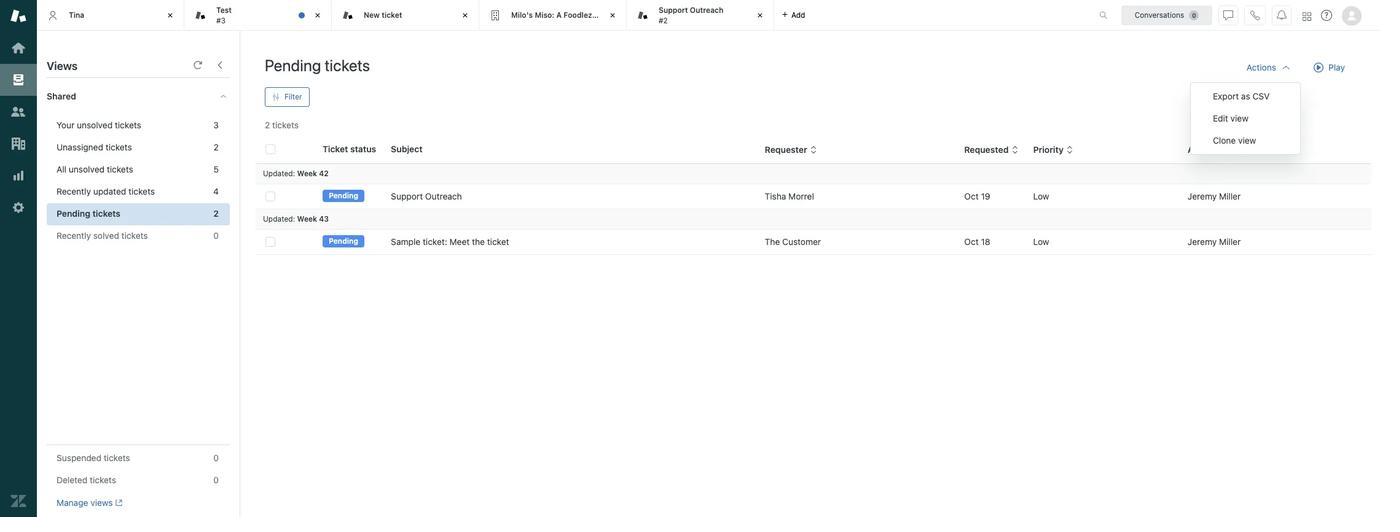 Task type: locate. For each thing, give the bounding box(es) containing it.
pending tickets up "filter" on the top of page
[[265, 56, 370, 74]]

pending up the 43
[[329, 191, 358, 201]]

0 horizontal spatial outreach
[[425, 191, 462, 202]]

view
[[1231, 113, 1249, 124], [1238, 135, 1256, 146]]

close image inside milo's miso: a foodlez subsidiary tab
[[607, 9, 619, 22]]

0 vertical spatial view
[[1231, 113, 1249, 124]]

2 week from the top
[[297, 214, 317, 224]]

low
[[1033, 191, 1049, 202], [1033, 237, 1049, 247]]

1 row from the top
[[256, 184, 1371, 209]]

close image inside new ticket tab
[[459, 9, 471, 22]]

manage views
[[57, 498, 113, 508]]

4 close image from the left
[[607, 9, 619, 22]]

support inside 'row'
[[391, 191, 423, 202]]

0 vertical spatial unsolved
[[77, 120, 113, 130]]

1 vertical spatial view
[[1238, 135, 1256, 146]]

get started image
[[10, 40, 26, 56]]

0 vertical spatial recently
[[57, 186, 91, 197]]

week left the 43
[[297, 214, 317, 224]]

view inside the edit view menu item
[[1231, 113, 1249, 124]]

updated: week 43
[[263, 214, 329, 224]]

the
[[765, 237, 780, 247]]

the
[[472, 237, 485, 247]]

recently
[[57, 186, 91, 197], [57, 230, 91, 241]]

foodlez
[[564, 10, 592, 20]]

close image left milo's
[[459, 9, 471, 22]]

tab
[[184, 0, 332, 31], [627, 0, 774, 31]]

1 vertical spatial updated:
[[263, 214, 295, 224]]

1 vertical spatial support
[[391, 191, 423, 202]]

1 week from the top
[[297, 169, 317, 178]]

0 vertical spatial oct
[[964, 191, 979, 202]]

shared
[[47, 91, 76, 101]]

clone view
[[1213, 135, 1256, 146]]

1 tab from the left
[[184, 0, 332, 31]]

0 vertical spatial jeremy
[[1188, 191, 1217, 202]]

2 close image from the left
[[312, 9, 324, 22]]

1 jeremy from the top
[[1188, 191, 1217, 202]]

a
[[556, 10, 562, 20]]

0 vertical spatial row
[[256, 184, 1371, 209]]

3
[[213, 120, 219, 130]]

0 vertical spatial support
[[659, 6, 688, 15]]

filter button
[[265, 87, 309, 107]]

0 vertical spatial ticket
[[382, 10, 402, 20]]

recently left 'solved'
[[57, 230, 91, 241]]

view down the edit view menu item
[[1238, 135, 1256, 146]]

1 horizontal spatial support
[[659, 6, 688, 15]]

shared button
[[37, 78, 207, 115]]

edit view
[[1213, 113, 1249, 124]]

support outreach
[[391, 191, 462, 202]]

support for support outreach
[[391, 191, 423, 202]]

reporting image
[[10, 168, 26, 184]]

1 0 from the top
[[213, 230, 219, 241]]

2 low from the top
[[1033, 237, 1049, 247]]

(opens in a new tab) image
[[113, 500, 122, 507]]

0 vertical spatial week
[[297, 169, 317, 178]]

2 row from the top
[[256, 230, 1371, 255]]

0 horizontal spatial ticket
[[382, 10, 402, 20]]

actions
[[1247, 62, 1276, 73]]

pending tickets
[[265, 56, 370, 74], [57, 208, 120, 219]]

close image inside the tina tab
[[164, 9, 176, 22]]

outreach
[[690, 6, 724, 15], [425, 191, 462, 202]]

low right 18
[[1033, 237, 1049, 247]]

support outreach link
[[391, 190, 462, 203]]

views
[[90, 498, 113, 508]]

recently for recently updated tickets
[[57, 186, 91, 197]]

5 close image from the left
[[754, 9, 766, 22]]

low down priority
[[1033, 191, 1049, 202]]

0 vertical spatial outreach
[[690, 6, 724, 15]]

row down morrel
[[256, 230, 1371, 255]]

0 vertical spatial jeremy miller
[[1188, 191, 1241, 202]]

0
[[213, 230, 219, 241], [213, 453, 219, 463], [213, 475, 219, 485]]

pending up "filter" on the top of page
[[265, 56, 321, 74]]

outreach for support outreach
[[425, 191, 462, 202]]

priority
[[1033, 144, 1064, 155]]

43
[[319, 214, 329, 224]]

recently for recently solved tickets
[[57, 230, 91, 241]]

1 vertical spatial row
[[256, 230, 1371, 255]]

1 vertical spatial outreach
[[425, 191, 462, 202]]

week left 42 in the left of the page
[[297, 169, 317, 178]]

ticket inside sample ticket: meet the ticket link
[[487, 237, 509, 247]]

unsolved up unassigned tickets
[[77, 120, 113, 130]]

row up customer
[[256, 184, 1371, 209]]

oct 18
[[964, 237, 990, 247]]

3 0 from the top
[[213, 475, 219, 485]]

1 vertical spatial ticket
[[487, 237, 509, 247]]

test #3
[[216, 6, 232, 25]]

your unsolved tickets
[[57, 120, 141, 130]]

2 down 4 on the top
[[213, 208, 219, 219]]

support inside the support outreach #2
[[659, 6, 688, 15]]

week
[[297, 169, 317, 178], [297, 214, 317, 224]]

oct for oct 19
[[964, 191, 979, 202]]

0 vertical spatial 0
[[213, 230, 219, 241]]

zendesk support image
[[10, 8, 26, 24]]

recently down all
[[57, 186, 91, 197]]

support for support outreach #2
[[659, 6, 688, 15]]

tickets
[[325, 56, 370, 74], [115, 120, 141, 130], [272, 120, 299, 130], [106, 142, 132, 152], [107, 164, 133, 175], [128, 186, 155, 197], [92, 208, 120, 219], [121, 230, 148, 241], [104, 453, 130, 463], [90, 475, 116, 485]]

miso:
[[535, 10, 554, 20]]

jeremy miller
[[1188, 191, 1241, 202], [1188, 237, 1241, 247]]

0 horizontal spatial pending tickets
[[57, 208, 120, 219]]

1 jeremy miller from the top
[[1188, 191, 1241, 202]]

2 0 from the top
[[213, 453, 219, 463]]

close image for milo's miso: a foodlez subsidiary
[[607, 9, 619, 22]]

2 tab from the left
[[627, 0, 774, 31]]

19
[[981, 191, 990, 202]]

meet
[[450, 237, 470, 247]]

customers image
[[10, 104, 26, 120]]

close image for new ticket
[[459, 9, 471, 22]]

0 vertical spatial miller
[[1219, 191, 1241, 202]]

ticket
[[382, 10, 402, 20], [487, 237, 509, 247]]

#2
[[659, 16, 668, 25]]

jeremy
[[1188, 191, 1217, 202], [1188, 237, 1217, 247]]

2
[[265, 120, 270, 130], [214, 142, 219, 152], [213, 208, 219, 219]]

1 vertical spatial miller
[[1219, 237, 1241, 247]]

tabs tab list
[[37, 0, 1086, 31]]

manage views link
[[57, 498, 122, 509]]

view for clone view
[[1238, 135, 1256, 146]]

ticket right the
[[487, 237, 509, 247]]

2 oct from the top
[[964, 237, 979, 247]]

miller
[[1219, 191, 1241, 202], [1219, 237, 1241, 247]]

1 horizontal spatial ticket
[[487, 237, 509, 247]]

pending tickets up recently solved tickets in the left top of the page
[[57, 208, 120, 219]]

outreach inside the support outreach #2
[[690, 6, 724, 15]]

export as csv
[[1213, 91, 1270, 101]]

1 oct from the top
[[964, 191, 979, 202]]

zendesk products image
[[1303, 12, 1311, 21]]

0 horizontal spatial support
[[391, 191, 423, 202]]

close image left add popup button
[[754, 9, 766, 22]]

close image left "new"
[[312, 9, 324, 22]]

1 updated: from the top
[[263, 169, 295, 178]]

menu
[[1190, 82, 1301, 155]]

updated: for updated: week 42
[[263, 169, 295, 178]]

updated: left 42 in the left of the page
[[263, 169, 295, 178]]

row
[[256, 184, 1371, 209], [256, 230, 1371, 255]]

1 vertical spatial low
[[1033, 237, 1049, 247]]

updated: left the 43
[[263, 214, 295, 224]]

oct left 18
[[964, 237, 979, 247]]

conversations
[[1135, 10, 1184, 19]]

1 horizontal spatial tab
[[627, 0, 774, 31]]

1 horizontal spatial outreach
[[690, 6, 724, 15]]

subject
[[391, 144, 423, 154]]

1 vertical spatial jeremy miller
[[1188, 237, 1241, 247]]

1 vertical spatial unsolved
[[69, 164, 104, 175]]

ticket inside new ticket tab
[[382, 10, 402, 20]]

solved
[[93, 230, 119, 241]]

0 vertical spatial 2
[[265, 120, 270, 130]]

close image left #3
[[164, 9, 176, 22]]

1 vertical spatial jeremy
[[1188, 237, 1217, 247]]

1 vertical spatial pending tickets
[[57, 208, 120, 219]]

support
[[659, 6, 688, 15], [391, 191, 423, 202]]

collapse views pane image
[[215, 60, 225, 70]]

ticket right "new"
[[382, 10, 402, 20]]

0 for recently solved tickets
[[213, 230, 219, 241]]

1 vertical spatial week
[[297, 214, 317, 224]]

2 vertical spatial 2
[[213, 208, 219, 219]]

2 vertical spatial 0
[[213, 475, 219, 485]]

row containing support outreach
[[256, 184, 1371, 209]]

2 updated: from the top
[[263, 214, 295, 224]]

updated:
[[263, 169, 295, 178], [263, 214, 295, 224]]

1 recently from the top
[[57, 186, 91, 197]]

support up sample
[[391, 191, 423, 202]]

oct
[[964, 191, 979, 202], [964, 237, 979, 247]]

sample ticket: meet the ticket
[[391, 237, 509, 247]]

1 vertical spatial oct
[[964, 237, 979, 247]]

1 vertical spatial recently
[[57, 230, 91, 241]]

1 close image from the left
[[164, 9, 176, 22]]

1 vertical spatial 2
[[214, 142, 219, 152]]

unsolved
[[77, 120, 113, 130], [69, 164, 104, 175]]

view right edit
[[1231, 113, 1249, 124]]

0 horizontal spatial tab
[[184, 0, 332, 31]]

close image
[[164, 9, 176, 22], [312, 9, 324, 22], [459, 9, 471, 22], [607, 9, 619, 22], [754, 9, 766, 22]]

export
[[1213, 91, 1239, 101]]

4
[[213, 186, 219, 197]]

milo's miso: a foodlez subsidiary
[[511, 10, 633, 20]]

1 horizontal spatial pending tickets
[[265, 56, 370, 74]]

3 close image from the left
[[459, 9, 471, 22]]

customer
[[782, 237, 821, 247]]

2 down filter button
[[265, 120, 270, 130]]

oct left 19
[[964, 191, 979, 202]]

requester
[[765, 144, 807, 155]]

1 miller from the top
[[1219, 191, 1241, 202]]

unsolved down unassigned
[[69, 164, 104, 175]]

2 recently from the top
[[57, 230, 91, 241]]

5
[[214, 164, 219, 175]]

tab containing support outreach
[[627, 0, 774, 31]]

notifications image
[[1277, 10, 1287, 20]]

0 vertical spatial updated:
[[263, 169, 295, 178]]

support up #2
[[659, 6, 688, 15]]

close image right "foodlez"
[[607, 9, 619, 22]]

view inside clone view menu item
[[1238, 135, 1256, 146]]

2 up 5 on the top of page
[[214, 142, 219, 152]]

sample
[[391, 237, 420, 247]]

0 vertical spatial pending tickets
[[265, 56, 370, 74]]

0 vertical spatial low
[[1033, 191, 1049, 202]]

organizations image
[[10, 136, 26, 152]]

refresh views pane image
[[193, 60, 203, 70]]

1 vertical spatial 0
[[213, 453, 219, 463]]

tickets right updated
[[128, 186, 155, 197]]



Task type: describe. For each thing, give the bounding box(es) containing it.
unsolved for your
[[77, 120, 113, 130]]

recently solved tickets
[[57, 230, 148, 241]]

recently updated tickets
[[57, 186, 155, 197]]

actions button
[[1237, 55, 1301, 80]]

csv
[[1253, 91, 1270, 101]]

tickets down shared dropdown button
[[115, 120, 141, 130]]

2 jeremy miller from the top
[[1188, 237, 1241, 247]]

week for week 43
[[297, 214, 317, 224]]

tina
[[69, 10, 84, 20]]

edit view menu item
[[1191, 108, 1300, 130]]

tickets up views in the left bottom of the page
[[90, 475, 116, 485]]

42
[[319, 169, 329, 178]]

row containing sample ticket: meet the ticket
[[256, 230, 1371, 255]]

your
[[57, 120, 74, 130]]

sample ticket: meet the ticket link
[[391, 236, 509, 248]]

manage
[[57, 498, 88, 508]]

conversations button
[[1121, 5, 1212, 25]]

morrel
[[788, 191, 814, 202]]

new ticket
[[364, 10, 402, 20]]

milo's miso: a foodlez subsidiary tab
[[479, 0, 633, 31]]

#3
[[216, 16, 226, 25]]

views
[[47, 60, 77, 73]]

updated: for updated: week 43
[[263, 214, 295, 224]]

2 jeremy from the top
[[1188, 237, 1217, 247]]

deleted tickets
[[57, 475, 116, 485]]

shared heading
[[37, 78, 240, 115]]

ticket
[[323, 144, 348, 154]]

tickets down your unsolved tickets
[[106, 142, 132, 152]]

2 tickets
[[265, 120, 299, 130]]

updated: week 42
[[263, 169, 329, 178]]

tickets up updated
[[107, 164, 133, 175]]

deleted
[[57, 475, 87, 485]]

status
[[350, 144, 376, 154]]

main element
[[0, 0, 37, 517]]

edit
[[1213, 113, 1228, 124]]

2 for unassigned tickets
[[214, 142, 219, 152]]

tickets up deleted tickets
[[104, 453, 130, 463]]

ticket status
[[323, 144, 376, 154]]

2 for pending tickets
[[213, 208, 219, 219]]

get help image
[[1321, 10, 1332, 21]]

unassigned tickets
[[57, 142, 132, 152]]

add button
[[774, 0, 813, 30]]

tickets up 'solved'
[[92, 208, 120, 219]]

week for week 42
[[297, 169, 317, 178]]

oct 19
[[964, 191, 990, 202]]

suspended tickets
[[57, 453, 130, 463]]

assignee
[[1188, 144, 1226, 155]]

requested
[[964, 144, 1009, 155]]

18
[[981, 237, 990, 247]]

add
[[791, 10, 805, 19]]

support outreach #2
[[659, 6, 724, 25]]

filter
[[285, 92, 302, 101]]

updated
[[93, 186, 126, 197]]

suspended
[[57, 453, 101, 463]]

outreach for support outreach #2
[[690, 6, 724, 15]]

play button
[[1303, 55, 1356, 80]]

tickets down filter button
[[272, 120, 299, 130]]

milo's
[[511, 10, 533, 20]]

all unsolved tickets
[[57, 164, 133, 175]]

zendesk image
[[10, 493, 26, 509]]

view for edit view
[[1231, 113, 1249, 124]]

pending down the 43
[[329, 237, 358, 246]]

tisha morrel
[[765, 191, 814, 202]]

priority button
[[1033, 144, 1073, 156]]

assignee button
[[1188, 144, 1235, 156]]

2 miller from the top
[[1219, 237, 1241, 247]]

oct for oct 18
[[964, 237, 979, 247]]

subsidiary
[[594, 10, 633, 20]]

all
[[57, 164, 66, 175]]

views image
[[10, 72, 26, 88]]

export as csv menu item
[[1191, 85, 1300, 108]]

tickets down "new"
[[325, 56, 370, 74]]

clone
[[1213, 135, 1236, 146]]

tab containing test
[[184, 0, 332, 31]]

close image for tina
[[164, 9, 176, 22]]

menu containing export as csv
[[1190, 82, 1301, 155]]

the customer
[[765, 237, 821, 247]]

ticket:
[[423, 237, 447, 247]]

unassigned
[[57, 142, 103, 152]]

tina tab
[[37, 0, 184, 31]]

admin image
[[10, 200, 26, 216]]

test
[[216, 6, 232, 15]]

tickets right 'solved'
[[121, 230, 148, 241]]

as
[[1241, 91, 1250, 101]]

play
[[1329, 62, 1345, 73]]

pending up recently solved tickets in the left top of the page
[[57, 208, 90, 219]]

requester button
[[765, 144, 817, 156]]

new ticket tab
[[332, 0, 479, 31]]

1 low from the top
[[1033, 191, 1049, 202]]

0 for deleted tickets
[[213, 475, 219, 485]]

0 for suspended tickets
[[213, 453, 219, 463]]

unsolved for all
[[69, 164, 104, 175]]

requested button
[[964, 144, 1019, 156]]

new
[[364, 10, 380, 20]]

clone view menu item
[[1191, 130, 1300, 152]]

tisha
[[765, 191, 786, 202]]

button displays agent's chat status as invisible. image
[[1223, 10, 1233, 20]]



Task type: vqa. For each thing, say whether or not it's contained in the screenshot.
Zendesk
no



